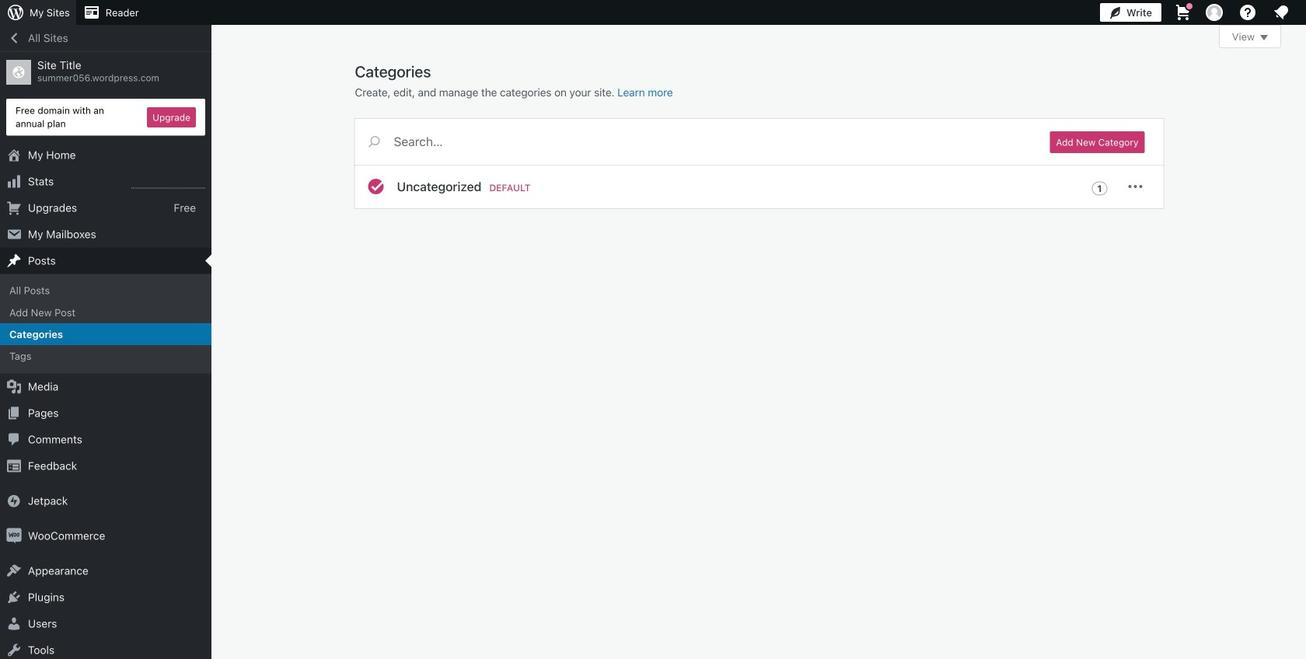 Task type: locate. For each thing, give the bounding box(es) containing it.
manage your notifications image
[[1273, 3, 1291, 22]]

highest hourly views 0 image
[[131, 179, 205, 189]]

main content
[[355, 25, 1282, 209]]

2 img image from the top
[[6, 529, 22, 544]]

uncategorized image
[[367, 177, 385, 196]]

1 vertical spatial img image
[[6, 529, 22, 544]]

help image
[[1239, 3, 1258, 22]]

Search search field
[[394, 119, 1032, 164]]

img image
[[6, 494, 22, 509], [6, 529, 22, 544]]

toggle menu image
[[1127, 177, 1146, 196]]

None search field
[[355, 119, 1032, 164]]

1 img image from the top
[[6, 494, 22, 509]]

list item
[[1300, 79, 1307, 152], [1300, 152, 1307, 225], [1300, 225, 1307, 283]]

0 vertical spatial img image
[[6, 494, 22, 509]]



Task type: describe. For each thing, give the bounding box(es) containing it.
2 list item from the top
[[1300, 152, 1307, 225]]

1 list item from the top
[[1300, 79, 1307, 152]]

3 list item from the top
[[1300, 225, 1307, 283]]

closed image
[[1261, 35, 1269, 40]]

my shopping cart image
[[1175, 3, 1193, 22]]

my profile image
[[1207, 4, 1224, 21]]



Task type: vqa. For each thing, say whether or not it's contained in the screenshot.
Search search box
yes



